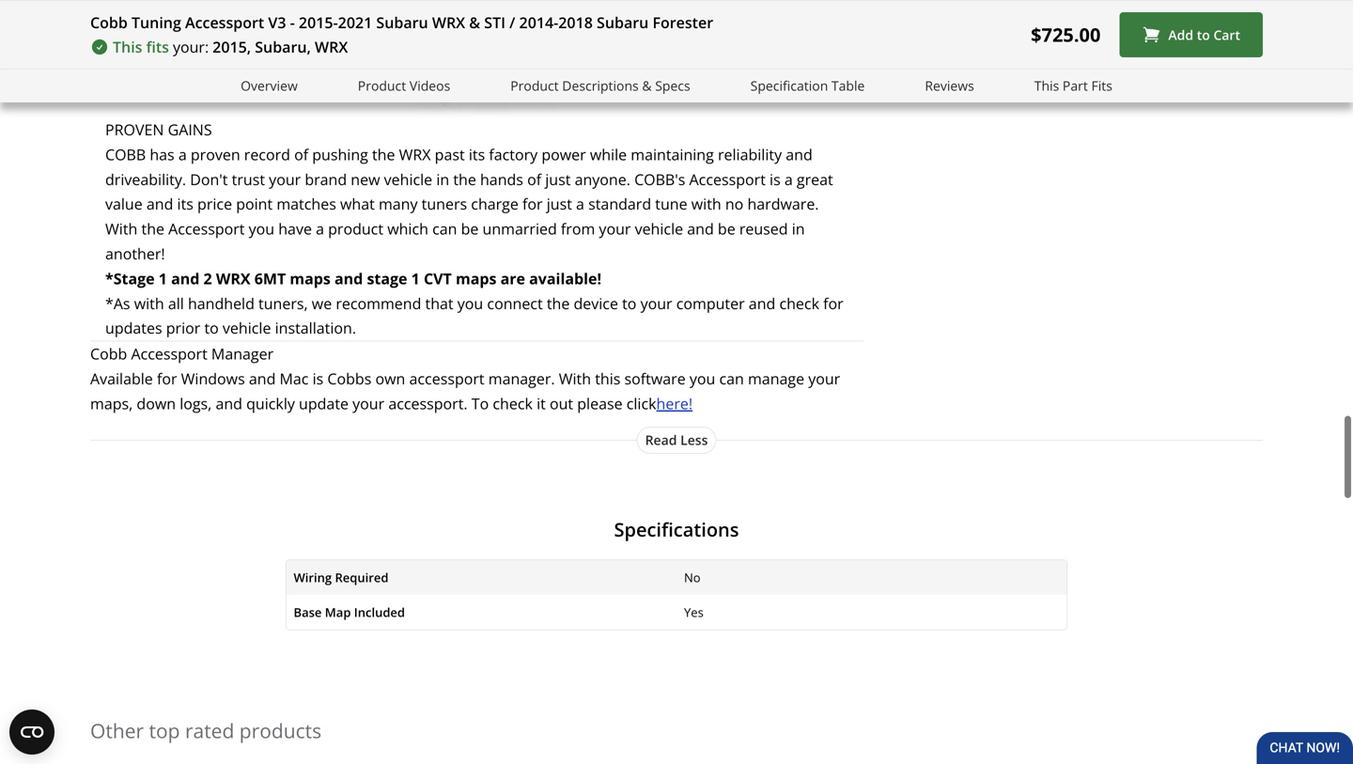 Task type: describe. For each thing, give the bounding box(es) containing it.
product for product videos
[[358, 77, 406, 94]]

1 maps from the left
[[290, 268, 331, 288]]

the up another!
[[141, 219, 164, 239]]

2 horizontal spatial for
[[823, 293, 844, 313]]

and left stage
[[335, 268, 363, 288]]

1 be from the left
[[461, 219, 479, 239]]

specification table
[[751, 77, 865, 94]]

proven
[[191, 144, 240, 164]]

specification
[[751, 77, 828, 94]]

this for this fits your: 2015, subaru, wrx
[[113, 37, 142, 57]]

specs
[[655, 77, 690, 94]]

you inside available for windows and mac is cobbs own accessport manager. with this software you can manage your maps, down logs, and quickly update your accessport. to check it out please click
[[690, 368, 716, 389]]

mac
[[280, 368, 309, 389]]

yes
[[684, 604, 704, 621]]

v3
[[268, 12, 286, 32]]

overview
[[241, 77, 298, 94]]

wrx left sti
[[432, 12, 465, 32]]

is inside available for windows and mac is cobbs own accessport manager. with this software you can manage your maps, down logs, and quickly update your accessport. to check it out please click
[[313, 368, 324, 389]]

$725.00
[[1031, 22, 1101, 47]]

accessport down the price
[[168, 219, 245, 239]]

forester
[[653, 12, 713, 32]]

wiring required
[[294, 569, 389, 586]]

power
[[542, 144, 586, 164]]

cobb for cobb accessport manager
[[90, 344, 127, 364]]

no
[[725, 194, 744, 214]]

videos
[[410, 77, 450, 94]]

from
[[561, 219, 595, 239]]

cobb's
[[634, 169, 686, 189]]

reviews link
[[925, 75, 974, 97]]

a up hardware.
[[785, 169, 793, 189]]

your left "computer"
[[641, 293, 673, 313]]

available
[[90, 368, 153, 389]]

all
[[168, 293, 184, 313]]

1 1 from the left
[[159, 268, 167, 288]]

1 vertical spatial of
[[527, 169, 541, 189]]

windows
[[181, 368, 245, 389]]

1 vertical spatial just
[[547, 194, 572, 214]]

click
[[627, 393, 657, 413]]

own
[[375, 368, 405, 389]]

unmarried
[[483, 219, 557, 239]]

available!
[[529, 268, 602, 288]]

accessport up this fits your: 2015, subaru, wrx
[[185, 12, 264, 32]]

has
[[150, 144, 175, 164]]

product videos link
[[358, 75, 450, 97]]

cobbs
[[327, 368, 372, 389]]

proven gains cobb has a proven record of pushing the wrx past its factory power while maintaining reliability and driveability.  don't trust your brand new vehicle in the hands of just anyone.  cobb's accessport is a great value and its price point matches what many tuners charge for just a standard tune with no hardware. with the accessport you have a product which can be unmarried from your vehicle and be reused in another! *stage 1 and 2 wrx 6mt maps and stage 1 cvt maps are available! *as with all handheld tuners, we recommend that you connect the device to your computer and check for updates prior to vehicle installation.
[[105, 119, 844, 338]]

gains
[[168, 119, 212, 140]]

can inside available for windows and mac is cobbs own accessport manager. with this software you can manage your maps, down logs, and quickly update your accessport. to check it out please click
[[719, 368, 744, 389]]

top
[[149, 717, 180, 744]]

and down driveability.
[[146, 194, 173, 214]]

reviews
[[925, 77, 974, 94]]

rated
[[185, 717, 234, 744]]

1 horizontal spatial in
[[792, 219, 805, 239]]

for inside available for windows and mac is cobbs own accessport manager. with this software you can manage your maps, down logs, and quickly update your accessport. to check it out please click
[[157, 368, 177, 389]]

product videos
[[358, 77, 450, 94]]

no
[[684, 569, 701, 586]]

specifications
[[614, 516, 739, 542]]

wrx down 2015-
[[315, 37, 348, 57]]

record
[[244, 144, 290, 164]]

manager
[[211, 344, 274, 364]]

logs,
[[180, 393, 212, 413]]

1 vertical spatial its
[[177, 194, 194, 214]]

products
[[239, 717, 322, 744]]

your down cobbs at the left of the page
[[353, 393, 385, 413]]

a right has
[[178, 144, 187, 164]]

tuners
[[422, 194, 467, 214]]

a up from
[[576, 194, 585, 214]]

read less
[[645, 431, 708, 449]]

2 vertical spatial to
[[204, 318, 219, 338]]

product
[[328, 219, 384, 239]]

your down standard
[[599, 219, 631, 239]]

and down windows
[[216, 393, 242, 413]]

table
[[832, 77, 865, 94]]

wiring
[[294, 569, 332, 586]]

are
[[501, 268, 525, 288]]

your right manage
[[808, 368, 840, 389]]

past
[[435, 144, 465, 164]]

here!
[[657, 393, 693, 413]]

the down past
[[453, 169, 476, 189]]

cobb tuning accessport v3  - 2015-2021 subaru wrx & sti / 2014-2018 subaru forester
[[90, 12, 713, 32]]

new
[[351, 169, 380, 189]]

1 horizontal spatial you
[[458, 293, 483, 313]]

2
[[204, 268, 212, 288]]

1 horizontal spatial to
[[622, 293, 637, 313]]

software
[[625, 368, 686, 389]]

hands
[[480, 169, 523, 189]]

many
[[379, 194, 418, 214]]

and up quickly
[[249, 368, 276, 389]]

2015-
[[299, 12, 338, 32]]

hardware.
[[748, 194, 819, 214]]

0 vertical spatial you
[[249, 219, 275, 239]]

updates
[[105, 318, 162, 338]]

anyone.
[[575, 169, 631, 189]]

out
[[550, 393, 573, 413]]

with inside proven gains cobb has a proven record of pushing the wrx past its factory power while maintaining reliability and driveability.  don't trust your brand new vehicle in the hands of just anyone.  cobb's accessport is a great value and its price point matches what many tuners charge for just a standard tune with no hardware. with the accessport you have a product which can be unmarried from your vehicle and be reused in another! *stage 1 and 2 wrx 6mt maps and stage 1 cvt maps are available! *as with all handheld tuners, we recommend that you connect the device to your computer and check for updates prior to vehicle installation.
[[105, 219, 138, 239]]

0 vertical spatial &
[[469, 12, 480, 32]]

this for this part fits
[[1035, 77, 1059, 94]]

great
[[797, 169, 833, 189]]

1 horizontal spatial with
[[691, 194, 722, 214]]

add to cart button
[[1120, 12, 1263, 57]]

fits
[[146, 37, 169, 57]]

this fits your: 2015, subaru, wrx
[[113, 37, 348, 57]]

and up great
[[786, 144, 813, 164]]

what
[[340, 194, 375, 214]]

pushing
[[312, 144, 368, 164]]

add to cart
[[1169, 26, 1241, 43]]

part
[[1063, 77, 1088, 94]]

0 vertical spatial of
[[294, 144, 308, 164]]

wrx right the 2
[[216, 268, 251, 288]]

which
[[387, 219, 429, 239]]

tune
[[655, 194, 688, 214]]

and down tune on the top of page
[[687, 219, 714, 239]]

can inside proven gains cobb has a proven record of pushing the wrx past its factory power while maintaining reliability and driveability.  don't trust your brand new vehicle in the hands of just anyone.  cobb's accessport is a great value and its price point matches what many tuners charge for just a standard tune with no hardware. with the accessport you have a product which can be unmarried from your vehicle and be reused in another! *stage 1 and 2 wrx 6mt maps and stage 1 cvt maps are available! *as with all handheld tuners, we recommend that you connect the device to your computer and check for updates prior to vehicle installation.
[[432, 219, 457, 239]]

your:
[[173, 37, 209, 57]]

brand
[[305, 169, 347, 189]]

computer
[[676, 293, 745, 313]]

2021
[[338, 12, 372, 32]]

device
[[574, 293, 618, 313]]



Task type: vqa. For each thing, say whether or not it's contained in the screenshot.
the search input field
no



Task type: locate. For each thing, give the bounding box(es) containing it.
vehicle
[[384, 169, 432, 189], [635, 219, 683, 239], [223, 318, 271, 338]]

a right have
[[316, 219, 324, 239]]

0 horizontal spatial be
[[461, 219, 479, 239]]

the
[[372, 144, 395, 164], [453, 169, 476, 189], [141, 219, 164, 239], [547, 293, 570, 313]]

1 subaru from the left
[[376, 12, 428, 32]]

tuning
[[132, 12, 181, 32]]

with left no at the right top of page
[[691, 194, 722, 214]]

read
[[645, 431, 677, 449]]

1 right *stage
[[159, 268, 167, 288]]

check inside available for windows and mac is cobbs own accessport manager. with this software you can manage your maps, down logs, and quickly update your accessport. to check it out please click
[[493, 393, 533, 413]]

accessport.
[[388, 393, 468, 413]]

manager.
[[488, 368, 555, 389]]

0 vertical spatial with
[[105, 219, 138, 239]]

of
[[294, 144, 308, 164], [527, 169, 541, 189]]

of right record
[[294, 144, 308, 164]]

point
[[236, 194, 273, 214]]

0 horizontal spatial with
[[134, 293, 164, 313]]

base
[[294, 604, 322, 621]]

0 horizontal spatial 1
[[159, 268, 167, 288]]

to right add
[[1197, 26, 1210, 43]]

add
[[1169, 26, 1194, 43]]

standard
[[588, 194, 651, 214]]

is up hardware.
[[770, 169, 781, 189]]

0 horizontal spatial in
[[436, 169, 449, 189]]

tuners,
[[258, 293, 308, 313]]

check inside proven gains cobb has a proven record of pushing the wrx past its factory power while maintaining reliability and driveability.  don't trust your brand new vehicle in the hands of just anyone.  cobb's accessport is a great value and its price point matches what many tuners charge for just a standard tune with no hardware. with the accessport you have a product which can be unmarried from your vehicle and be reused in another! *stage 1 and 2 wrx 6mt maps and stage 1 cvt maps are available! *as with all handheld tuners, we recommend that you connect the device to your computer and check for updates prior to vehicle installation.
[[780, 293, 820, 313]]

update
[[299, 393, 349, 413]]

maps left are
[[456, 268, 497, 288]]

product descriptions & specs link
[[511, 75, 690, 97]]

wrx left past
[[399, 144, 431, 164]]

1 vertical spatial can
[[719, 368, 744, 389]]

check down manager. in the left of the page
[[493, 393, 533, 413]]

a
[[178, 144, 187, 164], [785, 169, 793, 189], [576, 194, 585, 214], [316, 219, 324, 239]]

recommend
[[336, 293, 421, 313]]

2015,
[[213, 37, 251, 57]]

charge
[[471, 194, 519, 214]]

handheld
[[188, 293, 255, 313]]

its left the price
[[177, 194, 194, 214]]

reused
[[739, 219, 788, 239]]

0 vertical spatial cobb
[[90, 12, 128, 32]]

1 horizontal spatial product
[[511, 77, 559, 94]]

you up here!
[[690, 368, 716, 389]]

proven
[[105, 119, 164, 140]]

0 vertical spatial can
[[432, 219, 457, 239]]

1 left the cvt
[[411, 268, 420, 288]]

1 horizontal spatial &
[[642, 77, 652, 94]]

factory
[[489, 144, 538, 164]]

its right past
[[469, 144, 485, 164]]

0 horizontal spatial subaru
[[376, 12, 428, 32]]

sti
[[484, 12, 506, 32]]

0 horizontal spatial for
[[157, 368, 177, 389]]

-
[[290, 12, 295, 32]]

0 horizontal spatial vehicle
[[223, 318, 271, 338]]

check up manage
[[780, 293, 820, 313]]

maps,
[[90, 393, 133, 413]]

1 horizontal spatial subaru
[[597, 12, 649, 32]]

to
[[472, 393, 489, 413]]

can down tuners at the top
[[432, 219, 457, 239]]

1 horizontal spatial its
[[469, 144, 485, 164]]

of down factory
[[527, 169, 541, 189]]

1 vertical spatial &
[[642, 77, 652, 94]]

reliability
[[718, 144, 782, 164]]

1 cobb from the top
[[90, 12, 128, 32]]

is right mac
[[313, 368, 324, 389]]

0 vertical spatial this
[[113, 37, 142, 57]]

in up tuners at the top
[[436, 169, 449, 189]]

1 horizontal spatial this
[[1035, 77, 1059, 94]]

can left manage
[[719, 368, 744, 389]]

1 vertical spatial you
[[458, 293, 483, 313]]

driveability.
[[105, 169, 186, 189]]

2 vertical spatial you
[[690, 368, 716, 389]]

the up "new"
[[372, 144, 395, 164]]

subaru
[[376, 12, 428, 32], [597, 12, 649, 32]]

subaru right 2018
[[597, 12, 649, 32]]

2018
[[559, 12, 593, 32]]

1 horizontal spatial can
[[719, 368, 744, 389]]

1 horizontal spatial 1
[[411, 268, 420, 288]]

0 horizontal spatial you
[[249, 219, 275, 239]]

specification table link
[[751, 75, 865, 97]]

1 vertical spatial cobb
[[90, 344, 127, 364]]

0 horizontal spatial to
[[204, 318, 219, 338]]

1 vertical spatial to
[[622, 293, 637, 313]]

0 vertical spatial just
[[545, 169, 571, 189]]

base map included
[[294, 604, 405, 621]]

2 horizontal spatial vehicle
[[635, 219, 683, 239]]

*stage
[[105, 268, 155, 288]]

*as
[[105, 293, 130, 313]]

1 vertical spatial for
[[823, 293, 844, 313]]

be down charge
[[461, 219, 479, 239]]

1 vertical spatial in
[[792, 219, 805, 239]]

1 horizontal spatial for
[[523, 194, 543, 214]]

accessport
[[409, 368, 485, 389]]

this left part
[[1035, 77, 1059, 94]]

be down no at the right top of page
[[718, 219, 736, 239]]

value
[[105, 194, 143, 214]]

product for product descriptions & specs
[[511, 77, 559, 94]]

your down record
[[269, 169, 301, 189]]

0 vertical spatial to
[[1197, 26, 1210, 43]]

open widget image
[[9, 710, 55, 755]]

0 horizontal spatial with
[[105, 219, 138, 239]]

we
[[312, 293, 332, 313]]

you
[[249, 219, 275, 239], [458, 293, 483, 313], [690, 368, 716, 389]]

0 vertical spatial is
[[770, 169, 781, 189]]

another!
[[105, 243, 165, 264]]

product descriptions & specs
[[511, 77, 690, 94]]

2 vertical spatial vehicle
[[223, 318, 271, 338]]

quickly
[[246, 393, 295, 413]]

0 horizontal spatial maps
[[290, 268, 331, 288]]

0 vertical spatial with
[[691, 194, 722, 214]]

1 horizontal spatial with
[[559, 368, 591, 389]]

2 maps from the left
[[456, 268, 497, 288]]

matches
[[277, 194, 336, 214]]

this left 'fits' at the top left of page
[[113, 37, 142, 57]]

0 vertical spatial for
[[523, 194, 543, 214]]

1 vertical spatial vehicle
[[635, 219, 683, 239]]

1 horizontal spatial maps
[[456, 268, 497, 288]]

less
[[681, 431, 708, 449]]

1 vertical spatial this
[[1035, 77, 1059, 94]]

is
[[770, 169, 781, 189], [313, 368, 324, 389]]

0 horizontal spatial &
[[469, 12, 480, 32]]

& left specs
[[642, 77, 652, 94]]

check
[[780, 293, 820, 313], [493, 393, 533, 413]]

and left the 2
[[171, 268, 200, 288]]

just up from
[[547, 194, 572, 214]]

1 vertical spatial is
[[313, 368, 324, 389]]

in down hardware.
[[792, 219, 805, 239]]

other
[[90, 717, 144, 744]]

0 horizontal spatial can
[[432, 219, 457, 239]]

1
[[159, 268, 167, 288], [411, 268, 420, 288]]

this
[[113, 37, 142, 57], [1035, 77, 1059, 94]]

2 product from the left
[[511, 77, 559, 94]]

cobb
[[90, 12, 128, 32], [90, 344, 127, 364]]

installation.
[[275, 318, 356, 338]]

vehicle down tune on the top of page
[[635, 219, 683, 239]]

fits
[[1092, 77, 1113, 94]]

to down handheld
[[204, 318, 219, 338]]

to inside button
[[1197, 26, 1210, 43]]

overview link
[[241, 75, 298, 97]]

vehicle up many
[[384, 169, 432, 189]]

/
[[510, 12, 515, 32]]

0 vertical spatial in
[[436, 169, 449, 189]]

1 vertical spatial check
[[493, 393, 533, 413]]

2 be from the left
[[718, 219, 736, 239]]

the down available! on the left top of the page
[[547, 293, 570, 313]]

0 vertical spatial vehicle
[[384, 169, 432, 189]]

with down value
[[105, 219, 138, 239]]

2 horizontal spatial to
[[1197, 26, 1210, 43]]

cobb up available at left
[[90, 344, 127, 364]]

0 vertical spatial check
[[780, 293, 820, 313]]

0 vertical spatial its
[[469, 144, 485, 164]]

2 cobb from the top
[[90, 344, 127, 364]]

cobb
[[105, 144, 146, 164]]

prior
[[166, 318, 200, 338]]

wrx
[[432, 12, 465, 32], [315, 37, 348, 57], [399, 144, 431, 164], [216, 268, 251, 288]]

cobb left tuning
[[90, 12, 128, 32]]

1 horizontal spatial is
[[770, 169, 781, 189]]

to right device
[[622, 293, 637, 313]]

cobb for cobb tuning accessport v3  - 2015-2021 subaru wrx & sti / 2014-2018 subaru forester
[[90, 12, 128, 32]]

here! link
[[657, 393, 693, 413]]

cobb accessport manager
[[90, 344, 274, 364]]

0 horizontal spatial is
[[313, 368, 324, 389]]

that
[[425, 293, 454, 313]]

product inside "link"
[[358, 77, 406, 94]]

maps up we
[[290, 268, 331, 288]]

with
[[105, 219, 138, 239], [559, 368, 591, 389]]

vehicle up manager
[[223, 318, 271, 338]]

0 horizontal spatial of
[[294, 144, 308, 164]]

accessport
[[185, 12, 264, 32], [689, 169, 766, 189], [168, 219, 245, 239], [131, 344, 207, 364]]

1 product from the left
[[358, 77, 406, 94]]

you right the that
[[458, 293, 483, 313]]

map
[[325, 604, 351, 621]]

maps
[[290, 268, 331, 288], [456, 268, 497, 288]]

1 horizontal spatial check
[[780, 293, 820, 313]]

2 1 from the left
[[411, 268, 420, 288]]

this part fits
[[1035, 77, 1113, 94]]

with inside available for windows and mac is cobbs own accessport manager. with this software you can manage your maps, down logs, and quickly update your accessport. to check it out please click
[[559, 368, 591, 389]]

1 vertical spatial with
[[559, 368, 591, 389]]

& left sti
[[469, 12, 480, 32]]

2 horizontal spatial you
[[690, 368, 716, 389]]

product left videos in the top left of the page
[[358, 77, 406, 94]]

descriptions
[[562, 77, 639, 94]]

1 horizontal spatial be
[[718, 219, 736, 239]]

is inside proven gains cobb has a proven record of pushing the wrx past its factory power while maintaining reliability and driveability.  don't trust your brand new vehicle in the hands of just anyone.  cobb's accessport is a great value and its price point matches what many tuners charge for just a standard tune with no hardware. with the accessport you have a product which can be unmarried from your vehicle and be reused in another! *stage 1 and 2 wrx 6mt maps and stage 1 cvt maps are available! *as with all handheld tuners, we recommend that you connect the device to your computer and check for updates prior to vehicle installation.
[[770, 169, 781, 189]]

accessport up no at the right top of page
[[689, 169, 766, 189]]

you down point
[[249, 219, 275, 239]]

with left all
[[134, 293, 164, 313]]

down
[[137, 393, 176, 413]]

product
[[358, 77, 406, 94], [511, 77, 559, 94]]

1 horizontal spatial of
[[527, 169, 541, 189]]

1 horizontal spatial vehicle
[[384, 169, 432, 189]]

0 horizontal spatial product
[[358, 77, 406, 94]]

1 vertical spatial with
[[134, 293, 164, 313]]

subaru right '2021' on the top left of the page
[[376, 12, 428, 32]]

accessport down prior
[[131, 344, 207, 364]]

0 horizontal spatial this
[[113, 37, 142, 57]]

don't
[[190, 169, 228, 189]]

0 horizontal spatial check
[[493, 393, 533, 413]]

2 subaru from the left
[[597, 12, 649, 32]]

with up out
[[559, 368, 591, 389]]

have
[[278, 219, 312, 239]]

and right "computer"
[[749, 293, 776, 313]]

2 vertical spatial for
[[157, 368, 177, 389]]

product down the "2014-"
[[511, 77, 559, 94]]

just down power
[[545, 169, 571, 189]]

0 horizontal spatial its
[[177, 194, 194, 214]]



